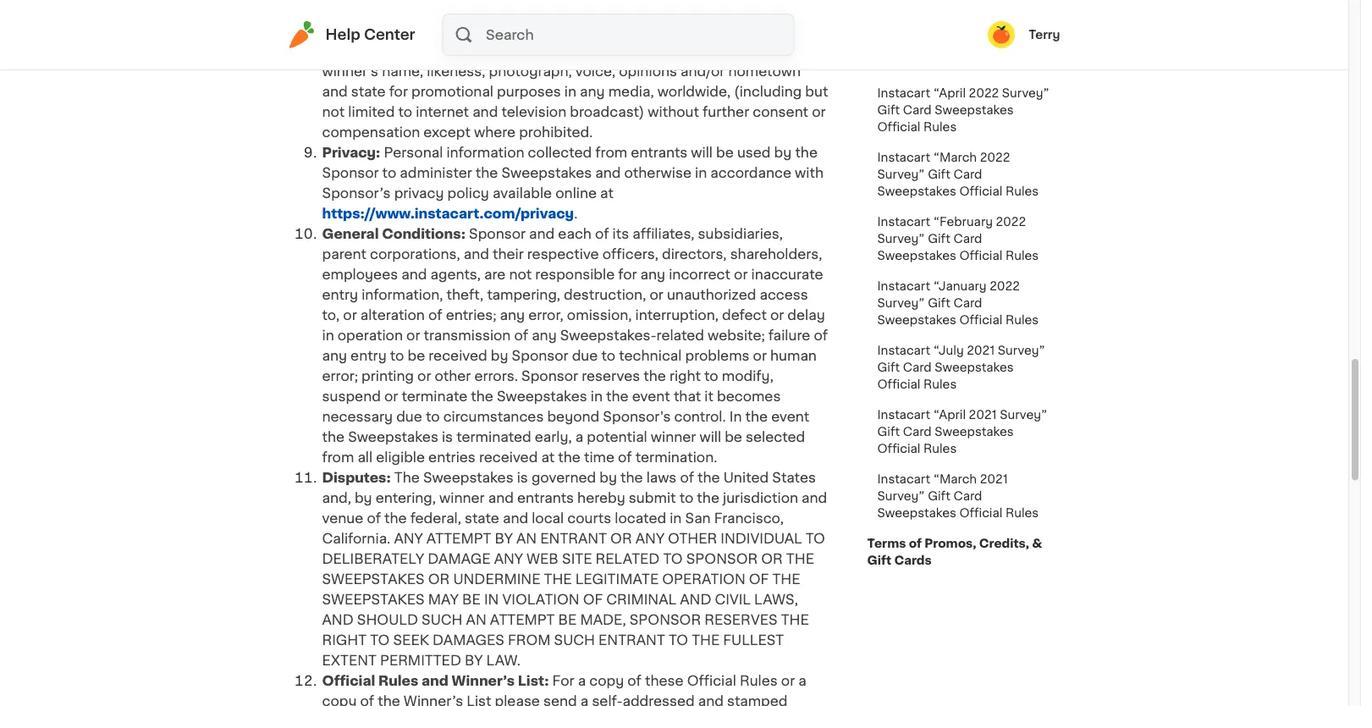 Task type: locate. For each thing, give the bounding box(es) containing it.
sweepstakes inside personal information collected from entrants will be used by the sponsor to administer the sweepstakes and otherwise in accordance with sponsor's privacy policy available online at https://www.instacart.com/privacy .
[[502, 166, 592, 180]]

or up may
[[428, 573, 450, 586]]

instacart left "may
[[877, 23, 930, 35]]

"april down instacart "may 2022 survey" gift card sweepstakes official rules
[[933, 88, 966, 99]]

card up instacart "march 2021 survey" gift card sweepstakes official rules
[[903, 426, 932, 438]]

from left 'all'
[[322, 451, 354, 464]]

"april
[[933, 88, 966, 99], [933, 409, 966, 421]]

1 vertical spatial 2021
[[969, 409, 997, 421]]

0 vertical spatial at
[[600, 187, 614, 200]]

0 vertical spatial from
[[595, 146, 627, 160]]

gift for instacart "april 2022 survey" gift card sweepstakes official rules
[[877, 105, 900, 116]]

0 horizontal spatial sponsor's
[[603, 410, 671, 424]]

2021 for "july
[[967, 345, 995, 357]]

help center
[[326, 28, 415, 42]]

a
[[498, 44, 506, 58], [820, 44, 828, 58], [575, 430, 583, 444], [578, 674, 586, 688], [799, 674, 807, 688], [581, 695, 589, 706]]

and inside "for a copy of these official rules or a copy of the winner's list please send a self-addressed and stampe"
[[698, 695, 724, 706]]

entry
[[322, 288, 358, 302], [351, 349, 387, 363]]

for down officers,
[[618, 268, 637, 281]]

2021 down instacart "july 2021 survey" gift card sweepstakes official rules link
[[969, 409, 997, 421]]

an up web
[[516, 532, 537, 546]]

card for instacart "april 2022 survey" gift card sweepstakes official rules
[[903, 105, 932, 116]]

winner's down official rules and winner's list:
[[404, 695, 463, 706]]

2 "april from the top
[[933, 409, 966, 421]]

1 horizontal spatial state
[[465, 512, 499, 525]]

1 vertical spatial "march
[[933, 474, 977, 486]]

survey" for instacart "april 2021 survey" gift card sweepstakes official rules
[[1000, 409, 1047, 421]]

operation
[[338, 329, 403, 342]]

official inside instacart "july 2021 survey" gift card sweepstakes official rules
[[877, 379, 921, 391]]

2021 inside instacart "july 2021 survey" gift card sweepstakes official rules
[[967, 345, 995, 357]]

for a copy of these official rules or a copy of the winner's list please send a self-addressed and stampe
[[322, 674, 812, 706]]

3 instacart from the top
[[877, 152, 930, 164]]

1 vertical spatial or
[[761, 552, 783, 566]]

survey" inside instacart "april 2021 survey" gift card sweepstakes official rules
[[1000, 409, 1047, 421]]

1 horizontal spatial not
[[509, 268, 532, 281]]

used
[[737, 146, 771, 160]]

gift for instacart "july 2021 survey" gift card sweepstakes official rules
[[877, 362, 900, 374]]

2022 inside instacart "may 2022 survey" gift card sweepstakes official rules
[[968, 23, 999, 35]]

1 horizontal spatial any
[[494, 552, 523, 566]]

sweepstakes inside instacart "april 2022 survey" gift card sweepstakes official rules
[[935, 105, 1014, 116]]

2021 inside instacart "april 2021 survey" gift card sweepstakes official rules
[[969, 409, 997, 421]]

instacart inside instacart "april 2022 survey" gift card sweepstakes official rules
[[877, 88, 930, 99]]

to up the san
[[679, 491, 694, 505]]

reserves
[[705, 613, 778, 627]]

1 horizontal spatial sponsor's
[[703, 44, 771, 58]]

consent up the opinions
[[627, 44, 682, 58]]

all
[[358, 451, 373, 464]]

0 vertical spatial be
[[716, 146, 734, 160]]

2022 for "may
[[968, 23, 999, 35]]

card up instacart "april 2022 survey" gift card sweepstakes official rules
[[903, 40, 932, 52]]

1 vertical spatial copy
[[322, 695, 357, 706]]

1 vertical spatial sponsor
[[630, 613, 701, 627]]

gift for instacart "february 2022 survey" gift card sweepstakes official rules
[[928, 233, 951, 245]]

0 horizontal spatial or
[[428, 573, 450, 586]]

and right addressed
[[698, 695, 724, 706]]

and down terminated
[[488, 491, 514, 505]]

san
[[685, 512, 711, 525]]

credits,
[[979, 538, 1029, 550]]

instacart down instacart "april 2022 survey" gift card sweepstakes official rules
[[877, 152, 930, 164]]

from
[[508, 634, 551, 647]]

but
[[805, 85, 828, 99]]

1 vertical spatial for
[[618, 268, 637, 281]]

laws
[[647, 471, 677, 485]]

delay
[[788, 309, 825, 322]]

will
[[691, 146, 713, 160], [700, 430, 721, 444]]

of up cards at right
[[909, 538, 922, 550]]

attempt up from
[[490, 613, 555, 627]]

unauthorized
[[667, 288, 756, 302]]

survey" inside 'instacart "january 2022 survey" gift card sweepstakes official rules'
[[877, 298, 925, 309]]

official inside instacart "march 2022 survey" gift card sweepstakes official rules
[[960, 186, 1003, 198]]

extent
[[322, 654, 377, 668]]

officers,
[[603, 248, 659, 261]]

1 "march from the top
[[933, 152, 977, 164]]

such
[[422, 613, 463, 627], [554, 634, 595, 647]]

2 horizontal spatial or
[[761, 552, 783, 566]]

instacart "april 2021 survey" gift card sweepstakes official rules
[[877, 409, 1047, 455]]

1 instacart from the top
[[877, 23, 930, 35]]

1 horizontal spatial of
[[749, 573, 769, 586]]

gift for instacart "may 2022 survey" gift card sweepstakes official rules
[[877, 40, 900, 52]]

1 "april from the top
[[933, 88, 966, 99]]

be up printing
[[408, 349, 425, 363]]

2022 for "february
[[996, 216, 1026, 228]]

instacart inside instacart "april 2021 survey" gift card sweepstakes official rules
[[877, 409, 930, 421]]

the down official rules and winner's list:
[[378, 695, 400, 706]]

instacart inside instacart "march 2021 survey" gift card sweepstakes official rules
[[877, 474, 930, 486]]

at inside personal information collected from entrants will be used by the sponsor to administer the sweepstakes and otherwise in accordance with sponsor's privacy policy available online at https://www.instacart.com/privacy .
[[600, 187, 614, 200]]

purposes
[[497, 85, 561, 99]]

general
[[322, 227, 379, 241]]

sponsor up the their at the left top
[[469, 227, 526, 241]]

sponsor down the "privacy:"
[[322, 166, 379, 180]]

card down "january
[[954, 298, 982, 309]]

the down reserves
[[606, 390, 629, 403]]

2022 inside instacart "march 2022 survey" gift card sweepstakes official rules
[[980, 152, 1010, 164]]

winner inside the sweepstakes is governed by the laws of the united states and, by entering, winner and entrants hereby submit to the jurisdiction and venue of the federal, state and local courts located in san francisco, california. any attempt by an entrant or any other individual to deliberately damage any web site related to sponsor or the sweepstakes or undermine the legitimate operation of the sweepstakes may be in violation of criminal and civil laws, and should such an attempt be made, sponsor reserves the right to seek damages from such entrant to the fullest extent permitted by law.
[[439, 491, 485, 505]]

sponsor down criminal
[[630, 613, 701, 627]]

1 vertical spatial "april
[[933, 409, 966, 421]]

of down tampering,
[[514, 329, 528, 342]]

official up "february
[[960, 186, 1003, 198]]

of
[[749, 573, 769, 586], [583, 593, 603, 607]]

attempt up damage
[[426, 532, 491, 546]]

1 horizontal spatial and
[[680, 593, 712, 607]]

sponsor's up the potential
[[603, 410, 671, 424]]

0 vertical spatial sweepstakes
[[322, 573, 425, 586]]

gift inside instacart "february 2022 survey" gift card sweepstakes official rules
[[928, 233, 951, 245]]

received down terminated
[[479, 451, 538, 464]]

sponsor and each of its affiliates, subsidiaries, parent corporations, and their respective officers, directors, shareholders, employees and agents, are not responsible for any incorrect or inaccurate entry information, theft, tampering, destruction, or unauthorized access to, or alteration of entries; any error, omission, interruption, defect or delay in operation or transmission of any sweepstakes-related website; failure of any entry to be received by sponsor due to technical problems or human error; printing or other errors. sponsor reserves the right to modify, suspend or terminate the sweepstakes in the event that it becomes necessary due to circumstances beyond sponsor's control. in the event the sweepstakes is terminated early, a potential winner will be selected from all eligible entries received at the time of termination.
[[322, 227, 828, 464]]

0 vertical spatial 2021
[[967, 345, 995, 357]]

instacart "may 2022 survey" gift card sweepstakes official rules link
[[867, 14, 1060, 78]]

an
[[516, 532, 537, 546], [466, 613, 487, 627]]

winner's
[[322, 65, 378, 78]]

sweepstakes down entries
[[423, 471, 514, 485]]

in down voice, on the left top of the page
[[565, 85, 577, 99]]

1 horizontal spatial is
[[517, 471, 528, 485]]

sweepstakes inside instacart "april 2021 survey" gift card sweepstakes official rules
[[935, 426, 1014, 438]]

1 vertical spatial sweepstakes
[[322, 593, 425, 607]]

0 vertical spatial entrants
[[631, 146, 688, 160]]

instacart "april 2022 survey" gift card sweepstakes official rules link
[[867, 78, 1060, 143]]

0 vertical spatial is
[[442, 430, 453, 444]]

"march
[[933, 152, 977, 164], [933, 474, 977, 486]]

instacart up terms
[[877, 474, 930, 486]]

1 horizontal spatial event
[[771, 410, 810, 424]]

2021 for "april
[[969, 409, 997, 421]]

entrants up local
[[517, 491, 574, 505]]

criminal
[[606, 593, 677, 607]]

instacart for instacart "march 2022 survey" gift card sweepstakes official rules
[[877, 152, 930, 164]]

1 vertical spatial not
[[509, 268, 532, 281]]

1 vertical spatial be
[[408, 349, 425, 363]]

1 vertical spatial attempt
[[490, 613, 555, 627]]

sweepstakes
[[935, 40, 1014, 52], [935, 105, 1014, 116], [502, 166, 592, 180], [877, 186, 957, 198], [877, 250, 957, 262], [877, 314, 957, 326], [935, 362, 1014, 374], [497, 390, 587, 403], [935, 426, 1014, 438], [348, 430, 438, 444], [423, 471, 514, 485], [877, 508, 957, 519]]

0 vertical spatial by
[[495, 532, 513, 546]]

survey" for instacart "february 2022 survey" gift card sweepstakes official rules
[[877, 233, 925, 245]]

0 vertical spatial will
[[691, 146, 713, 160]]

information,
[[362, 288, 443, 302]]

event left that
[[632, 390, 670, 403]]

official for instacart "march 2021 survey" gift card sweepstakes official rules
[[960, 508, 1003, 519]]

"january
[[933, 281, 987, 292]]

1 horizontal spatial winner
[[651, 430, 696, 444]]

card inside instacart "april 2022 survey" gift card sweepstakes official rules
[[903, 105, 932, 116]]

2021 down instacart "april 2021 survey" gift card sweepstakes official rules link on the right bottom
[[980, 474, 1008, 486]]

0 horizontal spatial be
[[462, 593, 481, 607]]

"march for 2022
[[933, 152, 977, 164]]

1 vertical spatial sponsor's
[[603, 410, 671, 424]]

winner's inside "for a copy of these official rules or a copy of the winner's list please send a self-addressed and stampe"
[[404, 695, 463, 706]]

be left in
[[462, 593, 481, 607]]

2022 for "april
[[969, 88, 999, 99]]

sponsor down error,
[[512, 349, 569, 363]]

0 horizontal spatial for
[[389, 85, 408, 99]]

official down "january
[[960, 314, 1003, 326]]

rules down "may
[[924, 57, 957, 69]]

card inside instacart "july 2021 survey" gift card sweepstakes official rules
[[903, 362, 932, 374]]

instacart inside instacart "february 2022 survey" gift card sweepstakes official rules
[[877, 216, 930, 228]]

or down printing
[[384, 390, 398, 403]]

the down laws,
[[781, 613, 809, 627]]

entrants
[[631, 146, 688, 160], [517, 491, 574, 505]]

for inside "acceptance of a prize constitutes consent to sponsor's use of a winner's name, likeness, photograph, voice, opinions and/or hometown and state for promotional purposes in any media, worldwide, (including but not limited to internet and television broadcast) without further consent or compensation except where prohibited."
[[389, 85, 408, 99]]

0 horizontal spatial an
[[466, 613, 487, 627]]

termination.
[[636, 451, 717, 464]]

&
[[1032, 538, 1042, 550]]

rules for instacart "april 2022 survey" gift card sweepstakes official rules
[[924, 121, 957, 133]]

4 instacart from the top
[[877, 216, 930, 228]]

due
[[572, 349, 598, 363], [396, 410, 422, 424]]

of up laws,
[[749, 573, 769, 586]]

website;
[[708, 329, 765, 342]]

card down "february
[[954, 233, 982, 245]]

instacart left "february
[[877, 216, 930, 228]]

for for state
[[389, 85, 408, 99]]

by
[[774, 146, 792, 160], [491, 349, 508, 363], [600, 471, 617, 485], [355, 491, 372, 505]]

the up the san
[[697, 491, 720, 505]]

entries;
[[446, 309, 496, 322]]

"april for 2022
[[933, 88, 966, 99]]

0 horizontal spatial copy
[[322, 695, 357, 706]]

be down violation
[[558, 613, 577, 627]]

2 instacart from the top
[[877, 88, 930, 99]]

0 horizontal spatial any
[[394, 532, 423, 546]]

2022 inside instacart "february 2022 survey" gift card sweepstakes official rules
[[996, 216, 1026, 228]]

or right to,
[[343, 309, 357, 322]]

winner inside sponsor and each of its affiliates, subsidiaries, parent corporations, and their respective officers, directors, shareholders, employees and agents, are not responsible for any incorrect or inaccurate entry information, theft, tampering, destruction, or unauthorized access to, or alteration of entries; any error, omission, interruption, defect or delay in operation or transmission of any sweepstakes-related website; failure of any entry to be received by sponsor due to technical problems or human error; printing or other errors. sponsor reserves the right to modify, suspend or terminate the sweepstakes in the event that it becomes necessary due to circumstances beyond sponsor's control. in the event the sweepstakes is terminated early, a potential winner will be selected from all eligible entries received at the time of termination.
[[651, 430, 696, 444]]

2021 inside instacart "march 2021 survey" gift card sweepstakes official rules
[[980, 474, 1008, 486]]

entries
[[428, 451, 476, 464]]

card up "february
[[954, 169, 982, 181]]

and
[[680, 593, 712, 607], [322, 613, 354, 627]]

2 "march from the top
[[933, 474, 977, 486]]

undermine
[[453, 573, 540, 586]]

gift inside instacart "july 2021 survey" gift card sweepstakes official rules
[[877, 362, 900, 374]]

1 horizontal spatial at
[[600, 187, 614, 200]]

rules inside instacart "february 2022 survey" gift card sweepstakes official rules
[[1006, 250, 1039, 262]]

card for instacart "march 2021 survey" gift card sweepstakes official rules
[[954, 491, 982, 502]]

or up "related"
[[610, 532, 632, 546]]

laws,
[[754, 593, 798, 607]]

reserves
[[582, 370, 640, 383]]

sweepstakes up terms
[[877, 508, 957, 519]]

in down to,
[[322, 329, 334, 342]]

collected
[[528, 146, 592, 160]]

1 vertical spatial and
[[322, 613, 354, 627]]

https://www.instacart.com/privacy link
[[322, 207, 574, 221]]

0 horizontal spatial such
[[422, 613, 463, 627]]

0 vertical spatial state
[[351, 85, 386, 99]]

or up unauthorized
[[734, 268, 748, 281]]

1 vertical spatial state
[[465, 512, 499, 525]]

for inside sponsor and each of its affiliates, subsidiaries, parent corporations, and their respective officers, directors, shareholders, employees and agents, are not responsible for any incorrect or inaccurate entry information, theft, tampering, destruction, or unauthorized access to, or alteration of entries; any error, omission, interruption, defect or delay in operation or transmission of any sweepstakes-related website; failure of any entry to be received by sponsor due to technical problems or human error; printing or other errors. sponsor reserves the right to modify, suspend or terminate the sweepstakes in the event that it becomes necessary due to circumstances beyond sponsor's control. in the event the sweepstakes is terminated early, a potential winner will be selected from all eligible entries received at the time of termination.
[[618, 268, 637, 281]]

administer
[[400, 166, 472, 180]]

rules for instacart "march 2022 survey" gift card sweepstakes official rules
[[1006, 186, 1039, 198]]

technical
[[619, 349, 682, 363]]

legitimate
[[575, 573, 659, 586]]

sweepstakes inside instacart "may 2022 survey" gift card sweepstakes official rules
[[935, 40, 1014, 52]]

by up hereby
[[600, 471, 617, 485]]

0 vertical spatial such
[[422, 613, 463, 627]]

instacart inside instacart "may 2022 survey" gift card sweepstakes official rules
[[877, 23, 930, 35]]

official for instacart "july 2021 survey" gift card sweepstakes official rules
[[877, 379, 921, 391]]

sweepstakes inside instacart "march 2022 survey" gift card sweepstakes official rules
[[877, 186, 957, 198]]

instacart for instacart "april 2022 survey" gift card sweepstakes official rules
[[877, 88, 930, 99]]

0 vertical spatial "april
[[933, 88, 966, 99]]

likeness,
[[427, 65, 485, 78]]

such down may
[[422, 613, 463, 627]]

in
[[565, 85, 577, 99], [695, 166, 707, 180], [322, 329, 334, 342], [591, 390, 603, 403], [670, 512, 682, 525]]

gift inside instacart "march 2022 survey" gift card sweepstakes official rules
[[928, 169, 951, 181]]

1 horizontal spatial for
[[618, 268, 637, 281]]

rules up instacart "july 2021 survey" gift card sweepstakes official rules link
[[1006, 314, 1039, 326]]

the sweepstakes is governed by the laws of the united states and, by entering, winner and entrants hereby submit to the jurisdiction and venue of the federal, state and local courts located in san francisco, california. any attempt by an entrant or any other individual to deliberately damage any web site related to sponsor or the sweepstakes or undermine the legitimate operation of the sweepstakes may be in violation of criminal and civil laws, and should such an attempt be made, sponsor reserves the right to seek damages from such entrant to the fullest extent permitted by law.
[[322, 471, 827, 668]]

any down the federal,
[[394, 532, 423, 546]]

0 vertical spatial "march
[[933, 152, 977, 164]]

entry down operation
[[351, 349, 387, 363]]

official inside instacart "april 2022 survey" gift card sweepstakes official rules
[[877, 121, 921, 133]]

is inside sponsor and each of its affiliates, subsidiaries, parent corporations, and their respective officers, directors, shareholders, employees and agents, are not responsible for any incorrect or inaccurate entry information, theft, tampering, destruction, or unauthorized access to, or alteration of entries; any error, omission, interruption, defect or delay in operation or transmission of any sweepstakes-related website; failure of any entry to be received by sponsor due to technical problems or human error; printing or other errors. sponsor reserves the right to modify, suspend or terminate the sweepstakes in the event that it becomes necessary due to circumstances beyond sponsor's control. in the event the sweepstakes is terminated early, a potential winner will be selected from all eligible entries received at the time of termination.
[[442, 430, 453, 444]]

1 vertical spatial at
[[541, 451, 555, 464]]

0 horizontal spatial entrants
[[517, 491, 574, 505]]

user avatar image
[[988, 21, 1015, 48]]

1 vertical spatial consent
[[753, 105, 809, 119]]

each
[[558, 227, 592, 241]]

site
[[562, 552, 592, 566]]

or down 'individual'
[[761, 552, 783, 566]]

rules inside instacart "april 2022 survey" gift card sweepstakes official rules
[[924, 121, 957, 133]]

official inside instacart "february 2022 survey" gift card sweepstakes official rules
[[960, 250, 1003, 262]]

1 vertical spatial by
[[465, 654, 483, 668]]

gift inside instacart "march 2021 survey" gift card sweepstakes official rules
[[928, 491, 951, 502]]

opinions
[[619, 65, 677, 78]]

any up undermine
[[494, 552, 523, 566]]

survey" inside instacart "may 2022 survey" gift card sweepstakes official rules
[[1002, 23, 1049, 35]]

for
[[389, 85, 408, 99], [618, 268, 637, 281]]

hometown
[[728, 65, 801, 78]]

instacart "march 2021 survey" gift card sweepstakes official rules link
[[867, 464, 1060, 529]]

"march inside instacart "march 2021 survey" gift card sweepstakes official rules
[[933, 474, 977, 486]]

name,
[[382, 65, 423, 78]]

and down operation
[[680, 593, 712, 607]]

alteration
[[360, 309, 425, 322]]

8 instacart from the top
[[877, 474, 930, 486]]

instacart left "january
[[877, 281, 930, 292]]

rules for instacart "january 2022 survey" gift card sweepstakes official rules
[[1006, 314, 1039, 326]]

official for instacart "january 2022 survey" gift card sweepstakes official rules
[[960, 314, 1003, 326]]

1 horizontal spatial or
[[610, 532, 632, 546]]

or down access
[[770, 309, 784, 322]]

rules inside instacart "march 2022 survey" gift card sweepstakes official rules
[[1006, 186, 1039, 198]]

instacart down instacart "july 2021 survey" gift card sweepstakes official rules
[[877, 409, 930, 421]]

0 vertical spatial winner
[[651, 430, 696, 444]]

not inside sponsor and each of its affiliates, subsidiaries, parent corporations, and their respective officers, directors, shareholders, employees and agents, are not responsible for any incorrect or inaccurate entry information, theft, tampering, destruction, or unauthorized access to, or alteration of entries; any error, omission, interruption, defect or delay in operation or transmission of any sweepstakes-related website; failure of any entry to be received by sponsor due to technical problems or human error; printing or other errors. sponsor reserves the right to modify, suspend or terminate the sweepstakes in the event that it becomes necessary due to circumstances beyond sponsor's control. in the event the sweepstakes is terminated early, a potential winner will be selected from all eligible entries received at the time of termination.
[[509, 268, 532, 281]]

"april inside instacart "april 2021 survey" gift card sweepstakes official rules
[[933, 409, 966, 421]]

0 vertical spatial not
[[322, 105, 345, 119]]

survey" inside instacart "april 2022 survey" gift card sweepstakes official rules
[[1002, 88, 1050, 99]]

of inside terms of promos, credits, & gift cards
[[909, 538, 922, 550]]

1 horizontal spatial due
[[572, 349, 598, 363]]

respective
[[527, 248, 599, 261]]

card inside instacart "april 2021 survey" gift card sweepstakes official rules
[[903, 426, 932, 438]]

instacart down instacart "may 2022 survey" gift card sweepstakes official rules
[[877, 88, 930, 99]]

self-
[[592, 695, 623, 706]]

"april inside instacart "april 2022 survey" gift card sweepstakes official rules
[[933, 88, 966, 99]]

card inside instacart "may 2022 survey" gift card sweepstakes official rules
[[903, 40, 932, 52]]

1 vertical spatial due
[[396, 410, 422, 424]]

card inside instacart "march 2021 survey" gift card sweepstakes official rules
[[954, 491, 982, 502]]

courts
[[567, 512, 611, 525]]

0 horizontal spatial state
[[351, 85, 386, 99]]

or
[[812, 105, 826, 119], [734, 268, 748, 281], [650, 288, 664, 302], [343, 309, 357, 322], [770, 309, 784, 322], [406, 329, 420, 342], [753, 349, 767, 363], [417, 370, 431, 383], [384, 390, 398, 403], [781, 674, 795, 688]]

entrant
[[540, 532, 607, 546], [599, 634, 665, 647]]

official up "january
[[960, 250, 1003, 262]]

2022 right "february
[[996, 216, 1026, 228]]

rules up instacart "february 2022 survey" gift card sweepstakes official rules link
[[1006, 186, 1039, 198]]

gift inside instacart "april 2022 survey" gift card sweepstakes official rules
[[877, 105, 900, 116]]

survey" inside instacart "july 2021 survey" gift card sweepstakes official rules
[[998, 345, 1045, 357]]

any inside "acceptance of a prize constitutes consent to sponsor's use of a winner's name, likeness, photograph, voice, opinions and/or hometown and state for promotional purposes in any media, worldwide, (including but not limited to internet and television broadcast) without further consent or compensation except where prohibited."
[[580, 85, 605, 99]]

official inside instacart "may 2022 survey" gift card sweepstakes official rules
[[877, 57, 921, 69]]

rules for instacart "may 2022 survey" gift card sweepstakes official rules
[[924, 57, 957, 69]]

0 vertical spatial and
[[680, 593, 712, 607]]

law.
[[486, 654, 520, 668]]

state up limited
[[351, 85, 386, 99]]

1 vertical spatial from
[[322, 451, 354, 464]]

winner
[[651, 430, 696, 444], [439, 491, 485, 505]]

received up other
[[429, 349, 487, 363]]

at right online
[[600, 187, 614, 200]]

0 vertical spatial event
[[632, 390, 670, 403]]

2 vertical spatial 2021
[[980, 474, 1008, 486]]

information
[[446, 146, 524, 160]]

1 vertical spatial entrants
[[517, 491, 574, 505]]

sweepstakes inside instacart "march 2021 survey" gift card sweepstakes official rules
[[877, 508, 957, 519]]

card inside instacart "march 2022 survey" gift card sweepstakes official rules
[[954, 169, 982, 181]]

such down made,
[[554, 634, 595, 647]]

sweepstakes down "may
[[935, 40, 1014, 52]]

1 horizontal spatial be
[[558, 613, 577, 627]]

0 horizontal spatial event
[[632, 390, 670, 403]]

not
[[322, 105, 345, 119], [509, 268, 532, 281]]

state inside "acceptance of a prize constitutes consent to sponsor's use of a winner's name, likeness, photograph, voice, opinions and/or hometown and state for promotional purposes in any media, worldwide, (including but not limited to internet and television broadcast) without further consent or compensation except where prohibited."
[[351, 85, 386, 99]]

gift inside instacart "may 2022 survey" gift card sweepstakes official rules
[[877, 40, 900, 52]]

the down web
[[544, 573, 572, 586]]

1 horizontal spatial such
[[554, 634, 595, 647]]

attempt
[[426, 532, 491, 546], [490, 613, 555, 627]]

compensation
[[322, 126, 420, 139]]

1 vertical spatial winner's
[[404, 695, 463, 706]]

local
[[532, 512, 564, 525]]

"march inside instacart "march 2022 survey" gift card sweepstakes official rules
[[933, 152, 977, 164]]

2022 inside 'instacart "january 2022 survey" gift card sweepstakes official rules'
[[990, 281, 1020, 292]]

0 vertical spatial for
[[389, 85, 408, 99]]

1 horizontal spatial an
[[516, 532, 537, 546]]

1 horizontal spatial by
[[495, 532, 513, 546]]

not inside "acceptance of a prize constitutes consent to sponsor's use of a winner's name, likeness, photograph, voice, opinions and/or hometown and state for promotional purposes in any media, worldwide, (including but not limited to internet and television broadcast) without further consent or compensation except where prohibited."
[[322, 105, 345, 119]]

1 vertical spatial winner
[[439, 491, 485, 505]]

and
[[322, 85, 348, 99], [473, 105, 498, 119], [595, 166, 621, 180], [529, 227, 555, 241], [464, 248, 489, 261], [402, 268, 427, 281], [488, 491, 514, 505], [802, 491, 827, 505], [503, 512, 528, 525], [422, 674, 449, 688], [698, 695, 724, 706]]

0 horizontal spatial is
[[442, 430, 453, 444]]

the down technical
[[644, 370, 666, 383]]

instacart inside 'instacart "january 2022 survey" gift card sweepstakes official rules'
[[877, 281, 930, 292]]

of left the these
[[628, 674, 642, 688]]

gift
[[877, 40, 900, 52], [877, 105, 900, 116], [928, 169, 951, 181], [928, 233, 951, 245], [928, 298, 951, 309], [877, 362, 900, 374], [877, 426, 900, 438], [928, 491, 951, 502], [867, 555, 892, 567]]

survey" inside instacart "march 2022 survey" gift card sweepstakes official rules
[[877, 169, 925, 181]]

0 horizontal spatial from
[[322, 451, 354, 464]]

5 instacart from the top
[[877, 281, 930, 292]]

6 instacart from the top
[[877, 345, 930, 357]]

survey" for instacart "january 2022 survey" gift card sweepstakes official rules
[[877, 298, 925, 309]]

1 horizontal spatial entrants
[[631, 146, 688, 160]]

entrant down made,
[[599, 634, 665, 647]]

in inside "acceptance of a prize constitutes consent to sponsor's use of a winner's name, likeness, photograph, voice, opinions and/or hometown and state for promotional purposes in any media, worldwide, (including but not limited to internet and television broadcast) without further consent or compensation except where prohibited."
[[565, 85, 577, 99]]

1 vertical spatial is
[[517, 471, 528, 485]]

sweepstakes inside instacart "july 2021 survey" gift card sweepstakes official rules
[[935, 362, 1014, 374]]

instacart inside instacart "march 2022 survey" gift card sweepstakes official rules
[[877, 152, 930, 164]]

0 vertical spatial sponsor
[[686, 552, 758, 566]]

gift inside 'instacart "january 2022 survey" gift card sweepstakes official rules'
[[928, 298, 951, 309]]

gift inside instacart "april 2021 survey" gift card sweepstakes official rules
[[877, 426, 900, 438]]

official for instacart "february 2022 survey" gift card sweepstakes official rules
[[960, 250, 1003, 262]]

instacart inside instacart "july 2021 survey" gift card sweepstakes official rules
[[877, 345, 930, 357]]

rules inside instacart "may 2022 survey" gift card sweepstakes official rules
[[924, 57, 957, 69]]

official inside 'instacart "january 2022 survey" gift card sweepstakes official rules'
[[960, 314, 1003, 326]]

0 horizontal spatial winner
[[439, 491, 485, 505]]

card inside instacart "february 2022 survey" gift card sweepstakes official rules
[[954, 233, 982, 245]]

will down the control.
[[700, 430, 721, 444]]

card for instacart "march 2022 survey" gift card sweepstakes official rules
[[954, 169, 982, 181]]

0 horizontal spatial at
[[541, 451, 555, 464]]

0 vertical spatial consent
[[627, 44, 682, 58]]

survey" inside instacart "february 2022 survey" gift card sweepstakes official rules
[[877, 233, 925, 245]]

card inside 'instacart "january 2022 survey" gift card sweepstakes official rules'
[[954, 298, 982, 309]]

sweepstakes
[[322, 573, 425, 586], [322, 593, 425, 607]]

cards
[[894, 555, 932, 567]]

and up online
[[595, 166, 621, 180]]

7 instacart from the top
[[877, 409, 930, 421]]

personal information collected from entrants will be used by the sponsor to administer the sweepstakes and otherwise in accordance with sponsor's privacy policy available online at https://www.instacart.com/privacy .
[[322, 146, 824, 221]]

0 horizontal spatial of
[[583, 593, 603, 607]]

and inside personal information collected from entrants will be used by the sponsor to administer the sweepstakes and otherwise in accordance with sponsor's privacy policy available online at https://www.instacart.com/privacy .
[[595, 166, 621, 180]]

of down the termination.
[[680, 471, 694, 485]]

rules inside 'instacart "january 2022 survey" gift card sweepstakes official rules'
[[1006, 314, 1039, 326]]

official
[[877, 57, 921, 69], [877, 121, 921, 133], [960, 186, 1003, 198], [960, 250, 1003, 262], [960, 314, 1003, 326], [877, 379, 921, 391], [877, 443, 921, 455], [960, 508, 1003, 519], [322, 674, 375, 688], [687, 674, 736, 688]]

0 vertical spatial sponsor's
[[703, 44, 771, 58]]

0 vertical spatial be
[[462, 593, 481, 607]]

0 horizontal spatial and
[[322, 613, 354, 627]]



Task type: vqa. For each thing, say whether or not it's contained in the screenshot.
the topmost consent
yes



Task type: describe. For each thing, give the bounding box(es) containing it.
may
[[428, 593, 459, 607]]

sponsor up "beyond"
[[521, 370, 578, 383]]

1 vertical spatial of
[[583, 593, 603, 607]]

official down extent
[[322, 674, 375, 688]]

instacart for instacart "january 2022 survey" gift card sweepstakes official rules
[[877, 281, 930, 292]]

1 horizontal spatial consent
[[753, 105, 809, 119]]

or down alteration
[[406, 329, 420, 342]]

"march for 2021
[[933, 474, 977, 486]]

is inside the sweepstakes is governed by the laws of the united states and, by entering, winner and entrants hereby submit to the jurisdiction and venue of the federal, state and local courts located in san francisco, california. any attempt by an entrant or any other individual to deliberately damage any web site related to sponsor or the sweepstakes or undermine the legitimate operation of the sweepstakes may be in violation of criminal and civil laws, and should such an attempt be made, sponsor reserves the right to seek damages from such entrant to the fullest extent permitted by law.
[[517, 471, 528, 485]]

0 vertical spatial attempt
[[426, 532, 491, 546]]

by inside personal information collected from entrants will be used by the sponsor to administer the sweepstakes and otherwise in accordance with sponsor's privacy policy available online at https://www.instacart.com/privacy .
[[774, 146, 792, 160]]

damages
[[433, 634, 505, 647]]

the down information
[[476, 166, 498, 180]]

the down necessary
[[322, 430, 345, 444]]

their
[[493, 248, 524, 261]]

0 vertical spatial entrant
[[540, 532, 607, 546]]

sponsor's
[[322, 187, 391, 200]]

further
[[703, 105, 749, 119]]

of down 'delay'
[[814, 329, 828, 342]]

entrants inside personal information collected from entrants will be used by the sponsor to administer the sweepstakes and otherwise in accordance with sponsor's privacy policy available online at https://www.instacart.com/privacy .
[[631, 146, 688, 160]]

rules down permitted
[[378, 674, 418, 688]]

the inside "for a copy of these official rules or a copy of the winner's list please send a self-addressed and stampe"
[[378, 695, 400, 706]]

0 vertical spatial entry
[[322, 288, 358, 302]]

inaccurate
[[751, 268, 823, 281]]

2021 for "march
[[980, 474, 1008, 486]]

television
[[502, 105, 567, 119]]

to inside the sweepstakes is governed by the laws of the united states and, by entering, winner and entrants hereby submit to the jurisdiction and venue of the federal, state and local courts located in san francisco, california. any attempt by an entrant or any other individual to deliberately damage any web site related to sponsor or the sweepstakes or undermine the legitimate operation of the sweepstakes may be in violation of criminal and civil laws, and should such an attempt be made, sponsor reserves the right to seek damages from such entrant to the fullest extent permitted by law.
[[679, 491, 694, 505]]

worldwide,
[[658, 85, 731, 99]]

use
[[775, 44, 799, 58]]

to right 'individual'
[[806, 532, 825, 546]]

the down entering,
[[384, 512, 407, 525]]

of down extent
[[360, 695, 374, 706]]

survey" for instacart "april 2022 survey" gift card sweepstakes official rules
[[1002, 88, 1050, 99]]

"may
[[933, 23, 965, 35]]

instacart for instacart "may 2022 survey" gift card sweepstakes official rules
[[877, 23, 930, 35]]

gift inside terms of promos, credits, & gift cards
[[867, 555, 892, 567]]

0 vertical spatial winner's
[[452, 674, 515, 688]]

instacart for instacart "february 2022 survey" gift card sweepstakes official rules
[[877, 216, 930, 228]]

error,
[[528, 309, 564, 322]]

gift for instacart "march 2021 survey" gift card sweepstakes official rules
[[928, 491, 951, 502]]

parent
[[322, 248, 366, 261]]

internet
[[416, 105, 469, 119]]

in
[[729, 410, 742, 424]]

survey" for instacart "may 2022 survey" gift card sweepstakes official rules
[[1002, 23, 1049, 35]]

rules for instacart "march 2021 survey" gift card sweepstakes official rules
[[1006, 508, 1039, 519]]

subsidiaries,
[[698, 227, 783, 241]]

related
[[596, 552, 660, 566]]

the up submit
[[621, 471, 643, 485]]

the left united
[[698, 471, 720, 485]]

card for instacart "may 2022 survey" gift card sweepstakes official rules
[[903, 40, 932, 52]]

responsible
[[535, 268, 615, 281]]

entering,
[[376, 491, 436, 505]]

the up laws,
[[772, 573, 800, 586]]

of left entries;
[[428, 309, 442, 322]]

(including
[[734, 85, 802, 99]]

the right "in"
[[745, 410, 768, 424]]

online
[[556, 187, 597, 200]]

instacart for instacart "march 2021 survey" gift card sweepstakes official rules
[[877, 474, 930, 486]]

other
[[435, 370, 471, 383]]

for for responsible
[[618, 268, 637, 281]]

survey" for instacart "march 2022 survey" gift card sweepstakes official rules
[[877, 169, 925, 181]]

of up california.
[[367, 512, 381, 525]]

and up respective
[[529, 227, 555, 241]]

control.
[[674, 410, 726, 424]]

eligible
[[376, 451, 425, 464]]

sponsor's inside sponsor and each of its affiliates, subsidiaries, parent corporations, and their respective officers, directors, shareholders, employees and agents, are not responsible for any incorrect or inaccurate entry information, theft, tampering, destruction, or unauthorized access to, or alteration of entries; any error, omission, interruption, defect or delay in operation or transmission of any sweepstakes-related website; failure of any entry to be received by sponsor due to technical problems or human error; printing or other errors. sponsor reserves the right to modify, suspend or terminate the sweepstakes in the event that it becomes necessary due to circumstances beyond sponsor's control. in the event the sweepstakes is terminated early, a potential winner will be selected from all eligible entries received at the time of termination.
[[603, 410, 671, 424]]

sweepstakes up eligible
[[348, 430, 438, 444]]

sponsor's inside "acceptance of a prize constitutes consent to sponsor's use of a winner's name, likeness, photograph, voice, opinions and/or hometown and state for promotional purposes in any media, worldwide, (including but not limited to internet and television broadcast) without further consent or compensation except where prohibited."
[[703, 44, 771, 58]]

sweepstakes inside 'instacart "january 2022 survey" gift card sweepstakes official rules'
[[877, 314, 957, 326]]

or up the interruption,
[[650, 288, 664, 302]]

official inside "for a copy of these official rules or a copy of the winner's list please send a self-addressed and stampe"
[[687, 674, 736, 688]]

it
[[705, 390, 714, 403]]

0 vertical spatial due
[[572, 349, 598, 363]]

corporations,
[[370, 248, 460, 261]]

official for instacart "march 2022 survey" gift card sweepstakes official rules
[[960, 186, 1003, 198]]

in down reserves
[[591, 390, 603, 403]]

or up "terminate"
[[417, 370, 431, 383]]

in inside the sweepstakes is governed by the laws of the united states and, by entering, winner and entrants hereby submit to the jurisdiction and venue of the federal, state and local courts located in san francisco, california. any attempt by an entrant or any other individual to deliberately damage any web site related to sponsor or the sweepstakes or undermine the legitimate operation of the sweepstakes may be in violation of criminal and civil laws, and should such an attempt be made, sponsor reserves the right to seek damages from such entrant to the fullest extent permitted by law.
[[670, 512, 682, 525]]

to up and/or at the right top of page
[[686, 44, 700, 58]]

right
[[322, 634, 367, 647]]

terminated
[[456, 430, 531, 444]]

official for instacart "april 2022 survey" gift card sweepstakes official rules
[[877, 121, 921, 133]]

2 vertical spatial be
[[725, 430, 742, 444]]

will inside sponsor and each of its affiliates, subsidiaries, parent corporations, and their respective officers, directors, shareholders, employees and agents, are not responsible for any incorrect or inaccurate entry information, theft, tampering, destruction, or unauthorized access to, or alteration of entries; any error, omission, interruption, defect or delay in operation or transmission of any sweepstakes-related website; failure of any entry to be received by sponsor due to technical problems or human error; printing or other errors. sponsor reserves the right to modify, suspend or terminate the sweepstakes in the event that it becomes necessary due to circumstances beyond sponsor's control. in the event the sweepstakes is terminated early, a potential winner will be selected from all eligible entries received at the time of termination.
[[700, 430, 721, 444]]

general conditions:
[[322, 227, 466, 241]]

or inside "for a copy of these official rules or a copy of the winner's list please send a self-addressed and stampe"
[[781, 674, 795, 688]]

terms
[[867, 538, 906, 550]]

the up governed
[[558, 451, 581, 464]]

gift for instacart "january 2022 survey" gift card sweepstakes official rules
[[928, 298, 951, 309]]

official rules and winner's list:
[[322, 674, 549, 688]]

2022 for "march
[[980, 152, 1010, 164]]

rules for instacart "july 2021 survey" gift card sweepstakes official rules
[[924, 379, 957, 391]]

the down reserves
[[692, 634, 720, 647]]

be inside personal information collected from entrants will be used by the sponsor to administer the sweepstakes and otherwise in accordance with sponsor's privacy policy available online at https://www.instacart.com/privacy .
[[716, 146, 734, 160]]

privacy:
[[322, 146, 380, 160]]

and down states
[[802, 491, 827, 505]]

or up modify,
[[753, 349, 767, 363]]

instacart for instacart "april 2021 survey" gift card sweepstakes official rules
[[877, 409, 930, 421]]

1 vertical spatial received
[[479, 451, 538, 464]]

and up where
[[473, 105, 498, 119]]

its
[[613, 227, 629, 241]]

0 vertical spatial received
[[429, 349, 487, 363]]

errors.
[[474, 370, 518, 383]]

of down the potential
[[618, 451, 632, 464]]

terry link
[[988, 21, 1060, 48]]

Search search field
[[484, 14, 794, 55]]

instacart "march 2022 survey" gift card sweepstakes official rules link
[[867, 143, 1060, 207]]

instacart image
[[288, 21, 315, 48]]

0 horizontal spatial consent
[[627, 44, 682, 58]]

to inside personal information collected from entrants will be used by the sponsor to administer the sweepstakes and otherwise in accordance with sponsor's privacy policy available online at https://www.instacart.com/privacy .
[[382, 166, 396, 180]]

1 vertical spatial such
[[554, 634, 595, 647]]

to down should
[[370, 634, 390, 647]]

gift for instacart "march 2022 survey" gift card sweepstakes official rules
[[928, 169, 951, 181]]

the up circumstances
[[471, 390, 493, 403]]

sweepstakes-
[[560, 329, 657, 342]]

and up are on the left
[[464, 248, 489, 261]]

time
[[584, 451, 615, 464]]

of up likeness, on the left top
[[480, 44, 494, 58]]

prohibited.
[[519, 126, 593, 139]]

to down 'other'
[[663, 552, 683, 566]]

promos,
[[925, 538, 976, 550]]

made,
[[580, 613, 626, 627]]

potential
[[587, 430, 647, 444]]

modify,
[[722, 370, 774, 383]]

2 horizontal spatial any
[[636, 532, 665, 546]]

1 sweepstakes from the top
[[322, 573, 425, 586]]

card for instacart "july 2021 survey" gift card sweepstakes official rules
[[903, 362, 932, 374]]

2022 for "january
[[990, 281, 1020, 292]]

sponsor inside personal information collected from entrants will be used by the sponsor to administer the sweepstakes and otherwise in accordance with sponsor's privacy policy available online at https://www.instacart.com/privacy .
[[322, 166, 379, 180]]

at inside sponsor and each of its affiliates, subsidiaries, parent corporations, and their respective officers, directors, shareholders, employees and agents, are not responsible for any incorrect or inaccurate entry information, theft, tampering, destruction, or unauthorized access to, or alteration of entries; any error, omission, interruption, defect or delay in operation or transmission of any sweepstakes-related website; failure of any entry to be received by sponsor due to technical problems or human error; printing or other errors. sponsor reserves the right to modify, suspend or terminate the sweepstakes in the event that it becomes necessary due to circumstances beyond sponsor's control. in the event the sweepstakes is terminated early, a potential winner will be selected from all eligible entries received at the time of termination.
[[541, 451, 555, 464]]

and down corporations,
[[402, 268, 427, 281]]

terry
[[1029, 29, 1060, 41]]

1 vertical spatial entry
[[351, 349, 387, 363]]

transmission
[[424, 329, 511, 342]]

card for instacart "january 2022 survey" gift card sweepstakes official rules
[[954, 298, 982, 309]]

from inside sponsor and each of its affiliates, subsidiaries, parent corporations, and their respective officers, directors, shareholders, employees and agents, are not responsible for any incorrect or inaccurate entry information, theft, tampering, destruction, or unauthorized access to, or alteration of entries; any error, omission, interruption, defect or delay in operation or transmission of any sweepstakes-related website; failure of any entry to be received by sponsor due to technical problems or human error; printing or other errors. sponsor reserves the right to modify, suspend or terminate the sweepstakes in the event that it becomes necessary due to circumstances beyond sponsor's control. in the event the sweepstakes is terminated early, a potential winner will be selected from all eligible entries received at the time of termination.
[[322, 451, 354, 464]]

or inside "acceptance of a prize constitutes consent to sponsor's use of a winner's name, likeness, photograph, voice, opinions and/or hometown and state for promotional purposes in any media, worldwide, (including but not limited to internet and television broadcast) without further consent or compensation except where prohibited."
[[812, 105, 826, 119]]

available
[[493, 187, 552, 200]]

2 vertical spatial or
[[428, 573, 450, 586]]

a inside sponsor and each of its affiliates, subsidiaries, parent corporations, and their respective officers, directors, shareholders, employees and agents, are not responsible for any incorrect or inaccurate entry information, theft, tampering, destruction, or unauthorized access to, or alteration of entries; any error, omission, interruption, defect or delay in operation or transmission of any sweepstakes-related website; failure of any entry to be received by sponsor due to technical problems or human error; printing or other errors. sponsor reserves the right to modify, suspend or terminate the sweepstakes in the event that it becomes necessary due to circumstances beyond sponsor's control. in the event the sweepstakes is terminated early, a potential winner will be selected from all eligible entries received at the time of termination.
[[575, 430, 583, 444]]

the down 'individual'
[[786, 552, 814, 566]]

rules for instacart "february 2022 survey" gift card sweepstakes official rules
[[1006, 250, 1039, 262]]

0 vertical spatial an
[[516, 532, 537, 546]]

circumstances
[[443, 410, 544, 424]]

any up error; at left
[[322, 349, 347, 363]]

personal
[[384, 146, 443, 160]]

to up printing
[[390, 349, 404, 363]]

states
[[772, 471, 816, 485]]

necessary
[[322, 410, 393, 424]]

list
[[467, 695, 491, 706]]

0 vertical spatial of
[[749, 573, 769, 586]]

instacart "april 2021 survey" gift card sweepstakes official rules link
[[867, 400, 1060, 464]]

0 vertical spatial or
[[610, 532, 632, 546]]

instacart "february 2022 survey" gift card sweepstakes official rules
[[877, 216, 1039, 262]]

photograph,
[[489, 65, 572, 78]]

and left local
[[503, 512, 528, 525]]

any down error,
[[532, 329, 557, 342]]

official for instacart "april 2021 survey" gift card sweepstakes official rules
[[877, 443, 921, 455]]

1 vertical spatial entrant
[[599, 634, 665, 647]]

official for instacart "may 2022 survey" gift card sweepstakes official rules
[[877, 57, 921, 69]]

violation
[[502, 593, 580, 607]]

rules inside "for a copy of these official rules or a copy of the winner's list please send a self-addressed and stampe"
[[740, 674, 778, 688]]

any down officers,
[[641, 268, 666, 281]]

instacart "march 2022 survey" gift card sweepstakes official rules
[[877, 152, 1039, 198]]

instacart "january 2022 survey" gift card sweepstakes official rules link
[[867, 271, 1060, 336]]

that
[[674, 390, 701, 403]]

help center link
[[288, 21, 415, 48]]

the up with
[[795, 146, 818, 160]]

instacart "february 2022 survey" gift card sweepstakes official rules link
[[867, 207, 1060, 271]]

1 vertical spatial be
[[558, 613, 577, 627]]

becomes
[[717, 390, 781, 403]]

of left the its
[[595, 227, 609, 241]]

"april for 2021
[[933, 409, 966, 421]]

entrants inside the sweepstakes is governed by the laws of the united states and, by entering, winner and entrants hereby submit to the jurisdiction and venue of the federal, state and local courts located in san francisco, california. any attempt by an entrant or any other individual to deliberately damage any web site related to sponsor or the sweepstakes or undermine the legitimate operation of the sweepstakes may be in violation of criminal and civil laws, and should such an attempt be made, sponsor reserves the right to seek damages from such entrant to the fullest extent permitted by law.
[[517, 491, 574, 505]]

list:
[[518, 674, 549, 688]]

survey" for instacart "march 2021 survey" gift card sweepstakes official rules
[[877, 491, 925, 502]]

in inside personal information collected from entrants will be used by the sponsor to administer the sweepstakes and otherwise in accordance with sponsor's privacy policy available online at https://www.instacart.com/privacy .
[[695, 166, 707, 180]]

1 vertical spatial an
[[466, 613, 487, 627]]

0 horizontal spatial by
[[465, 654, 483, 668]]

defect
[[722, 309, 767, 322]]

to down the sweepstakes- at the top left of page
[[601, 349, 616, 363]]

selected
[[746, 430, 805, 444]]

instacart "april 2022 survey" gift card sweepstakes official rules
[[877, 88, 1050, 133]]

terminate
[[402, 390, 468, 403]]

card for instacart "february 2022 survey" gift card sweepstakes official rules
[[954, 233, 982, 245]]

and/or
[[681, 65, 725, 78]]

where
[[474, 126, 516, 139]]

and down permitted
[[422, 674, 449, 688]]

will inside personal information collected from entrants will be used by the sponsor to administer the sweepstakes and otherwise in accordance with sponsor's privacy policy available online at https://www.instacart.com/privacy .
[[691, 146, 713, 160]]

to up the these
[[669, 634, 688, 647]]

to up it
[[704, 370, 718, 383]]

"february
[[933, 216, 993, 228]]

instacart for instacart "july 2021 survey" gift card sweepstakes official rules
[[877, 345, 930, 357]]

2 sweepstakes from the top
[[322, 593, 425, 607]]

survey" for instacart "july 2021 survey" gift card sweepstakes official rules
[[998, 345, 1045, 357]]

with
[[795, 166, 824, 180]]

and down winner's
[[322, 85, 348, 99]]

sweepstakes inside the sweepstakes is governed by the laws of the united states and, by entering, winner and entrants hereby submit to the jurisdiction and venue of the federal, state and local courts located in san francisco, california. any attempt by an entrant or any other individual to deliberately damage any web site related to sponsor or the sweepstakes or undermine the legitimate operation of the sweepstakes may be in violation of criminal and civil laws, and should such an attempt be made, sponsor reserves the right to seek damages from such entrant to the fullest extent permitted by law.
[[423, 471, 514, 485]]

agents,
[[431, 268, 481, 281]]

state inside the sweepstakes is governed by the laws of the united states and, by entering, winner and entrants hereby submit to the jurisdiction and venue of the federal, state and local courts located in san francisco, california. any attempt by an entrant or any other individual to deliberately damage any web site related to sponsor or the sweepstakes or undermine the legitimate operation of the sweepstakes may be in violation of criminal and civil laws, and should such an attempt be made, sponsor reserves the right to seek damages from such entrant to the fullest extent permitted by law.
[[465, 512, 499, 525]]

these
[[645, 674, 684, 688]]

limited
[[348, 105, 395, 119]]

.
[[574, 207, 578, 221]]

any down tampering,
[[500, 309, 525, 322]]

hereby
[[577, 491, 625, 505]]

terms of promos, credits, & gift cards link
[[867, 529, 1060, 576]]

rules for instacart "april 2021 survey" gift card sweepstakes official rules
[[924, 443, 957, 455]]

to right limited
[[398, 105, 412, 119]]

0 vertical spatial copy
[[589, 674, 624, 688]]

permitted
[[380, 654, 461, 668]]

to down "terminate"
[[426, 410, 440, 424]]

card for instacart "april 2021 survey" gift card sweepstakes official rules
[[903, 426, 932, 438]]

governed
[[532, 471, 596, 485]]

problems
[[685, 349, 750, 363]]

1 vertical spatial event
[[771, 410, 810, 424]]

by inside sponsor and each of its affiliates, subsidiaries, parent corporations, and their respective officers, directors, shareholders, employees and agents, are not responsible for any incorrect or inaccurate entry information, theft, tampering, destruction, or unauthorized access to, or alteration of entries; any error, omission, interruption, defect or delay in operation or transmission of any sweepstakes-related website; failure of any entry to be received by sponsor due to technical problems or human error; printing or other errors. sponsor reserves the right to modify, suspend or terminate the sweepstakes in the event that it becomes necessary due to circumstances beyond sponsor's control. in the event the sweepstakes is terminated early, a potential winner will be selected from all eligible entries received at the time of termination.
[[491, 349, 508, 363]]

theft,
[[447, 288, 484, 302]]

from inside personal information collected from entrants will be used by the sponsor to administer the sweepstakes and otherwise in accordance with sponsor's privacy policy available online at https://www.instacart.com/privacy .
[[595, 146, 627, 160]]

suspend
[[322, 390, 381, 403]]

sweepstakes up "beyond"
[[497, 390, 587, 403]]

by down disputes:
[[355, 491, 372, 505]]

sweepstakes inside instacart "february 2022 survey" gift card sweepstakes official rules
[[877, 250, 957, 262]]

of right use
[[803, 44, 817, 58]]

gift for instacart "april 2021 survey" gift card sweepstakes official rules
[[877, 426, 900, 438]]



